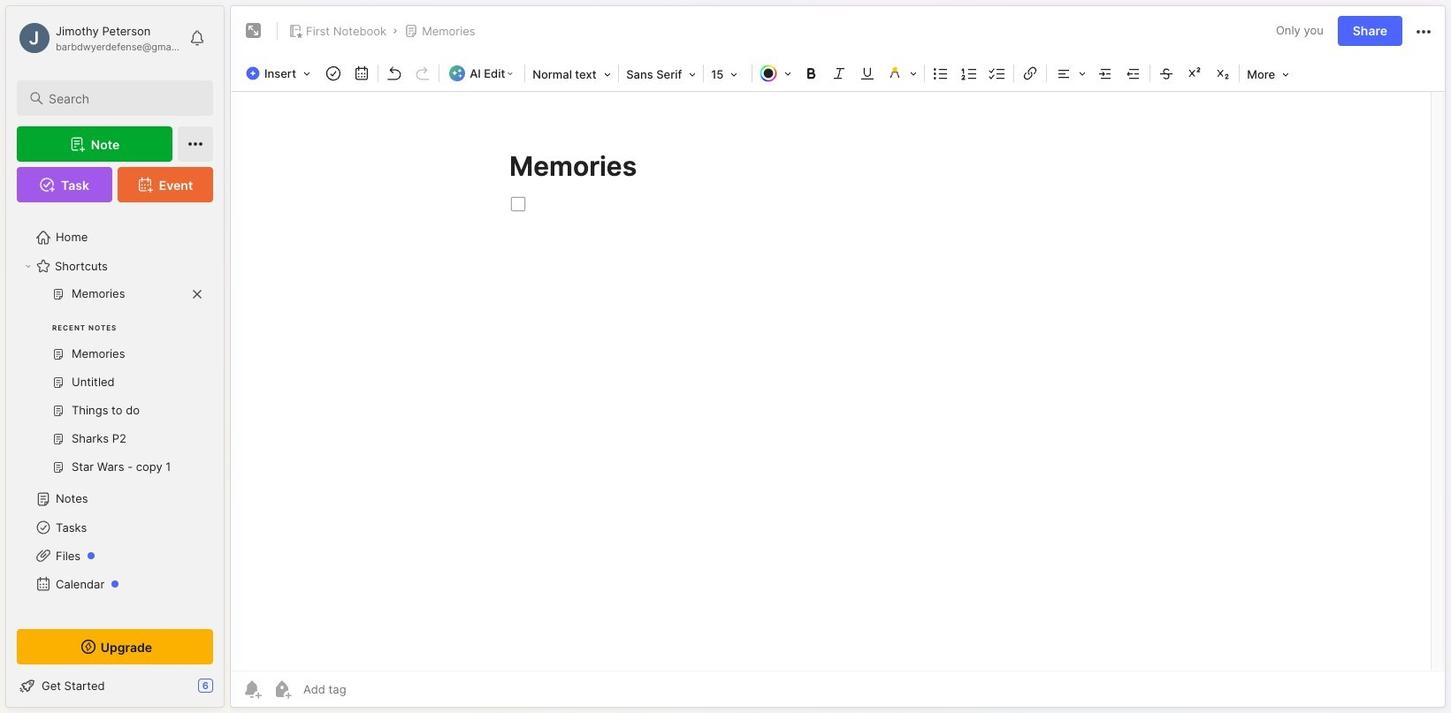 Task type: describe. For each thing, give the bounding box(es) containing it.
italic image
[[827, 61, 852, 86]]

Font family field
[[621, 62, 702, 87]]

click to collapse image
[[223, 681, 237, 702]]

none search field inside 'main' element
[[49, 88, 197, 109]]

Account field
[[17, 20, 180, 56]]

Add tag field
[[302, 682, 435, 698]]

tree inside 'main' element
[[6, 213, 224, 714]]

bold image
[[799, 61, 824, 86]]

note window element
[[230, 5, 1446, 713]]

Font color field
[[755, 61, 797, 86]]

undo image
[[382, 61, 407, 86]]

indent image
[[1094, 61, 1118, 86]]

superscript image
[[1183, 61, 1208, 86]]

add tag image
[[272, 679, 293, 701]]

group inside 'main' element
[[17, 280, 213, 493]]

bulleted list image
[[929, 61, 954, 86]]

Font size field
[[706, 62, 750, 87]]

strikethrough image
[[1155, 61, 1179, 86]]

add a reminder image
[[241, 679, 263, 701]]

More field
[[1242, 62, 1295, 87]]

Help and Learning task checklist field
[[6, 672, 224, 701]]

insert link image
[[1018, 61, 1043, 86]]



Task type: vqa. For each thing, say whether or not it's contained in the screenshot.
tree within Main element
yes



Task type: locate. For each thing, give the bounding box(es) containing it.
outdent image
[[1122, 61, 1147, 86]]

Alignment field
[[1049, 61, 1092, 86]]

expand note image
[[243, 20, 264, 42]]

calendar event image
[[350, 61, 374, 86]]

Search text field
[[49, 90, 197, 107]]

None search field
[[49, 88, 197, 109]]

task image
[[321, 61, 346, 86]]

group
[[17, 280, 213, 493]]

numbered list image
[[957, 61, 982, 86]]

Note Editor text field
[[231, 91, 1445, 671]]

Heading level field
[[527, 62, 617, 87]]

Insert field
[[241, 61, 319, 86]]

subscript image
[[1211, 61, 1236, 86]]

more actions image
[[1414, 21, 1435, 42]]

More actions field
[[1414, 20, 1435, 42]]

underline image
[[856, 61, 880, 86]]

checklist image
[[986, 61, 1010, 86]]

tree
[[6, 213, 224, 714]]

main element
[[0, 0, 230, 714]]

Highlight field
[[882, 61, 923, 86]]



